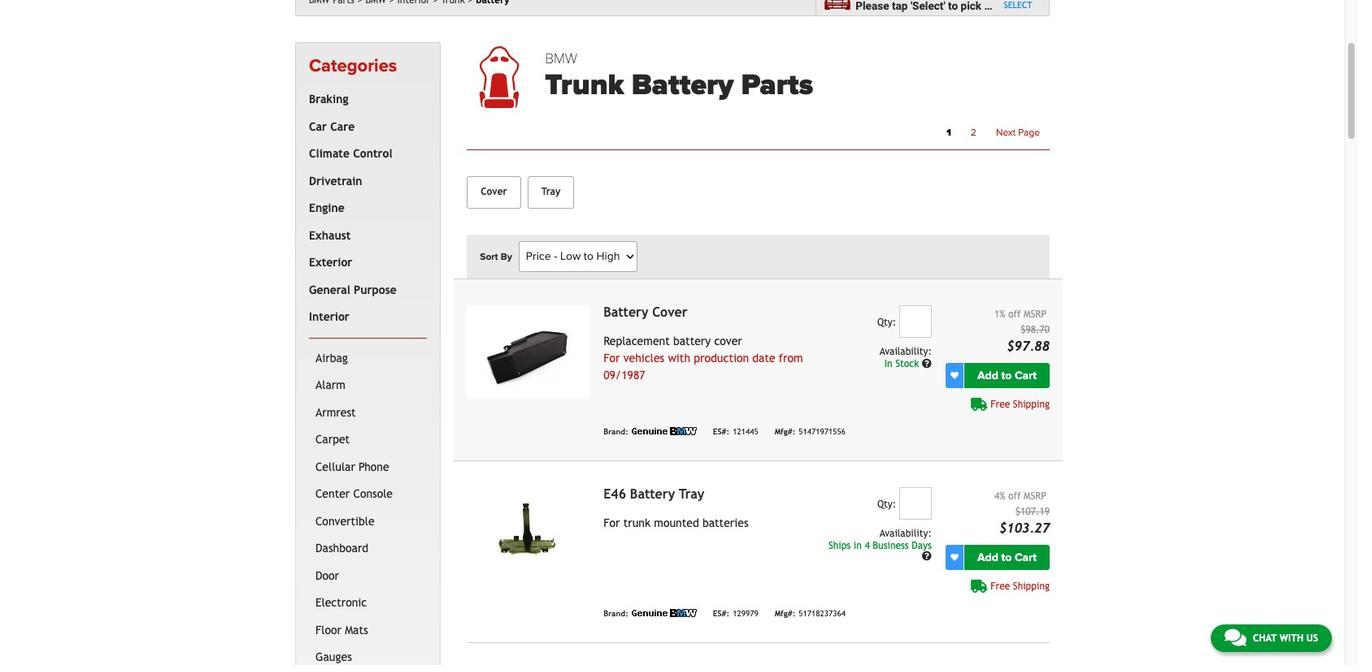 Task type: describe. For each thing, give the bounding box(es) containing it.
genuine bmw - corporate logo image for cover
[[632, 427, 697, 436]]

mfg#: 51471971556
[[775, 428, 846, 437]]

battery
[[673, 335, 711, 348]]

brand: for e46
[[604, 610, 628, 619]]

4
[[865, 541, 870, 552]]

sort by
[[480, 251, 512, 262]]

free shipping for $103.27
[[991, 581, 1050, 593]]

vehicles
[[623, 352, 665, 365]]

cover link
[[467, 176, 521, 209]]

4%
[[995, 491, 1006, 502]]

airbag
[[316, 352, 348, 365]]

next page link
[[986, 122, 1050, 143]]

door
[[316, 570, 339, 583]]

drivetrain
[[309, 175, 362, 188]]

car care link
[[306, 114, 424, 141]]

gauges
[[316, 652, 352, 665]]

drivetrain link
[[306, 168, 424, 195]]

exterior link
[[306, 250, 424, 277]]

in stock
[[885, 358, 922, 370]]

page
[[1018, 127, 1040, 138]]

cellular phone
[[316, 461, 389, 474]]

cover
[[714, 335, 742, 348]]

convertible
[[316, 515, 375, 528]]

free for $97.88
[[991, 399, 1010, 410]]

select link
[[1004, 0, 1032, 10]]

next page
[[996, 127, 1040, 138]]

2 vertical spatial battery
[[630, 487, 675, 502]]

2 link
[[961, 122, 986, 143]]

genuine bmw - corporate logo image for battery
[[632, 610, 697, 618]]

1% off msrp $98.70 $97.88
[[995, 309, 1050, 354]]

general purpose link
[[306, 277, 424, 304]]

es#: for e46 battery tray
[[713, 610, 730, 619]]

bmw
[[545, 50, 578, 67]]

1%
[[995, 309, 1006, 320]]

bmw trunk battery parts
[[545, 50, 813, 103]]

general purpose
[[309, 284, 397, 297]]

1 link
[[937, 122, 961, 143]]

phone
[[359, 461, 389, 474]]

es#: 129979
[[713, 610, 758, 619]]

interior link
[[306, 304, 424, 332]]

2 for from the top
[[604, 517, 620, 530]]

09/1987
[[604, 369, 645, 382]]

console
[[353, 488, 393, 501]]

alarm
[[316, 379, 345, 392]]

battery inside bmw trunk battery parts
[[632, 68, 734, 103]]

replacement battery cover for vehicles with production date from 09/1987
[[604, 335, 803, 382]]

chat with us link
[[1211, 625, 1332, 653]]

from
[[779, 352, 803, 365]]

1 vertical spatial with
[[1280, 633, 1304, 645]]

shipping for $103.27
[[1013, 581, 1050, 593]]

cart for $103.27
[[1015, 551, 1037, 565]]

by
[[501, 251, 512, 262]]

in
[[885, 358, 893, 370]]

carpet
[[316, 434, 350, 447]]

mfg#: 51718237364
[[775, 610, 846, 619]]

trunk
[[623, 517, 651, 530]]

51471971556
[[799, 428, 846, 437]]

e46
[[604, 487, 626, 502]]

mfg#: for e46 battery tray
[[775, 610, 796, 619]]

floor
[[316, 624, 341, 637]]

batteries
[[703, 517, 749, 530]]

121445
[[733, 428, 758, 437]]

braking link
[[306, 86, 424, 114]]

add to cart for $103.27
[[977, 551, 1037, 565]]

$103.27
[[999, 521, 1050, 536]]

paginated product list navigation navigation
[[545, 122, 1050, 143]]

add to cart for $97.88
[[977, 369, 1037, 383]]

comments image
[[1225, 629, 1247, 648]]

question circle image for $103.27
[[922, 552, 932, 562]]

e46 battery tray link
[[604, 487, 704, 502]]

category navigation element
[[295, 42, 441, 666]]

armrest link
[[312, 400, 424, 427]]

climate control
[[309, 147, 392, 160]]

es#: 121445
[[713, 428, 758, 437]]

2
[[971, 127, 977, 138]]

car care
[[309, 120, 355, 133]]

climate control link
[[306, 141, 424, 168]]

$97.88
[[1007, 339, 1050, 354]]



Task type: locate. For each thing, give the bounding box(es) containing it.
car
[[309, 120, 327, 133]]

to for $103.27
[[1002, 551, 1012, 565]]

interior subcategories element
[[309, 338, 427, 666]]

2 question circle image from the top
[[922, 552, 932, 562]]

question circle image
[[922, 359, 932, 369], [922, 552, 932, 562]]

to down $103.27
[[1002, 551, 1012, 565]]

with left us
[[1280, 633, 1304, 645]]

for inside "replacement battery cover for vehicles with production date from 09/1987"
[[604, 352, 620, 365]]

es#: left 121445
[[713, 428, 730, 437]]

0 vertical spatial to
[[1002, 369, 1012, 383]]

1 vertical spatial add to cart
[[977, 551, 1037, 565]]

engine link
[[306, 195, 424, 223]]

0 vertical spatial genuine bmw - corporate logo image
[[632, 427, 697, 436]]

1 shipping from the top
[[1013, 399, 1050, 410]]

ships in 4 business days
[[829, 541, 932, 552]]

cellular
[[316, 461, 355, 474]]

0 vertical spatial msrp
[[1024, 309, 1047, 320]]

1 vertical spatial add to cart button
[[964, 545, 1050, 571]]

cover
[[481, 186, 507, 198], [652, 305, 688, 320]]

1 vertical spatial msrp
[[1024, 491, 1047, 502]]

off inside 1% off msrp $98.70 $97.88
[[1008, 309, 1021, 320]]

1 vertical spatial shipping
[[1013, 581, 1050, 593]]

free shipping down $103.27
[[991, 581, 1050, 593]]

care
[[330, 120, 355, 133]]

es#:
[[713, 428, 730, 437], [713, 610, 730, 619]]

mfg#: for battery cover
[[775, 428, 796, 437]]

center console link
[[312, 482, 424, 509]]

2 genuine bmw - corporate logo image from the top
[[632, 610, 697, 618]]

shipping down $103.27
[[1013, 581, 1050, 593]]

1 brand: from the top
[[604, 428, 628, 437]]

free
[[991, 399, 1010, 410], [991, 581, 1010, 593]]

free down $103.27
[[991, 581, 1010, 593]]

1
[[947, 127, 951, 138]]

exterior
[[309, 256, 352, 269]]

2 add from the top
[[977, 551, 999, 565]]

0 vertical spatial for
[[604, 352, 620, 365]]

1 msrp from the top
[[1024, 309, 1047, 320]]

tray up 'mounted'
[[679, 487, 704, 502]]

0 vertical spatial add
[[977, 369, 999, 383]]

off
[[1008, 309, 1021, 320], [1008, 491, 1021, 502]]

cover up battery
[[652, 305, 688, 320]]

2 to from the top
[[1002, 551, 1012, 565]]

1 horizontal spatial cover
[[652, 305, 688, 320]]

stock
[[895, 358, 919, 370]]

1 add from the top
[[977, 369, 999, 383]]

date
[[752, 352, 775, 365]]

1 vertical spatial genuine bmw - corporate logo image
[[632, 610, 697, 618]]

129979
[[733, 610, 758, 619]]

business
[[873, 541, 909, 552]]

1 vertical spatial brand:
[[604, 610, 628, 619]]

add to cart button for $97.88
[[964, 363, 1050, 388]]

4% off msrp $107.19 $103.27
[[995, 491, 1050, 536]]

add to wish list image
[[951, 372, 959, 380], [951, 554, 959, 562]]

center console
[[316, 488, 393, 501]]

tray link
[[527, 176, 574, 209]]

msrp inside 4% off msrp $107.19 $103.27
[[1024, 491, 1047, 502]]

to for $97.88
[[1002, 369, 1012, 383]]

1 add to cart from the top
[[977, 369, 1037, 383]]

1 horizontal spatial with
[[1280, 633, 1304, 645]]

chat
[[1253, 633, 1277, 645]]

with
[[668, 352, 690, 365], [1280, 633, 1304, 645]]

1 horizontal spatial tray
[[679, 487, 704, 502]]

2 add to cart button from the top
[[964, 545, 1050, 571]]

0 vertical spatial add to cart
[[977, 369, 1037, 383]]

1 off from the top
[[1008, 309, 1021, 320]]

control
[[353, 147, 392, 160]]

add to cart button down $97.88
[[964, 363, 1050, 388]]

us
[[1307, 633, 1318, 645]]

mats
[[345, 624, 368, 637]]

for up '09/1987'
[[604, 352, 620, 365]]

cart
[[1015, 369, 1037, 383], [1015, 551, 1037, 565]]

dashboard link
[[312, 536, 424, 563]]

1 mfg#: from the top
[[775, 428, 796, 437]]

interior
[[309, 311, 350, 324]]

sort
[[480, 251, 498, 262]]

1 vertical spatial question circle image
[[922, 552, 932, 562]]

2 mfg#: from the top
[[775, 610, 796, 619]]

add to cart
[[977, 369, 1037, 383], [977, 551, 1037, 565]]

qty: for $97.88
[[877, 317, 896, 328]]

availability: up stock
[[880, 346, 932, 358]]

0 vertical spatial cover
[[481, 186, 507, 198]]

with down battery
[[668, 352, 690, 365]]

general
[[309, 284, 350, 297]]

exhaust link
[[306, 223, 424, 250]]

genuine bmw - corporate logo image left es#: 129979
[[632, 610, 697, 618]]

0 vertical spatial brand:
[[604, 428, 628, 437]]

question circle image right stock
[[922, 359, 932, 369]]

msrp up '$98.70'
[[1024, 309, 1047, 320]]

cart down $97.88
[[1015, 369, 1037, 383]]

braking
[[309, 93, 348, 106]]

1 free shipping from the top
[[991, 399, 1050, 410]]

1 vertical spatial off
[[1008, 491, 1021, 502]]

0 vertical spatial battery
[[632, 68, 734, 103]]

1 add to cart button from the top
[[964, 363, 1050, 388]]

free down $97.88
[[991, 399, 1010, 410]]

free shipping down $97.88
[[991, 399, 1050, 410]]

availability: up business
[[880, 528, 932, 540]]

armrest
[[316, 406, 356, 419]]

1 vertical spatial qty:
[[877, 499, 896, 510]]

door link
[[312, 563, 424, 591]]

1 vertical spatial availability:
[[880, 528, 932, 540]]

msrp for $103.27
[[1024, 491, 1047, 502]]

0 vertical spatial question circle image
[[922, 359, 932, 369]]

msrp
[[1024, 309, 1047, 320], [1024, 491, 1047, 502]]

0 vertical spatial tray
[[541, 186, 561, 198]]

chat with us
[[1253, 633, 1318, 645]]

0 vertical spatial off
[[1008, 309, 1021, 320]]

0 vertical spatial with
[[668, 352, 690, 365]]

0 vertical spatial free
[[991, 399, 1010, 410]]

1 vertical spatial free
[[991, 581, 1010, 593]]

cover inside 'link'
[[481, 186, 507, 198]]

e46 battery tray
[[604, 487, 704, 502]]

qty: up in
[[877, 317, 896, 328]]

2 es#: from the top
[[713, 610, 730, 619]]

es#129979 - 51718237364 - e46 battery tray - for trunk mounted batteries - genuine bmw - bmw image
[[467, 488, 591, 580]]

2 brand: from the top
[[604, 610, 628, 619]]

mfg#: left 51718237364
[[775, 610, 796, 619]]

es#: for battery cover
[[713, 428, 730, 437]]

2 off from the top
[[1008, 491, 1021, 502]]

1 vertical spatial for
[[604, 517, 620, 530]]

mounted
[[654, 517, 699, 530]]

floor mats link
[[312, 618, 424, 645]]

2 cart from the top
[[1015, 551, 1037, 565]]

production
[[694, 352, 749, 365]]

cart for $97.88
[[1015, 369, 1037, 383]]

0 horizontal spatial with
[[668, 352, 690, 365]]

add
[[977, 369, 999, 383], [977, 551, 999, 565]]

add down 1% off msrp $98.70 $97.88
[[977, 369, 999, 383]]

0 vertical spatial free shipping
[[991, 399, 1050, 410]]

2 shipping from the top
[[1013, 581, 1050, 593]]

qty: up business
[[877, 499, 896, 510]]

es#121445 - 51471971556 - battery cover - replacement battery cover - genuine bmw - bmw image
[[467, 306, 591, 398]]

1 question circle image from the top
[[922, 359, 932, 369]]

2 free shipping from the top
[[991, 581, 1050, 593]]

shipping for $97.88
[[1013, 399, 1050, 410]]

climate
[[309, 147, 350, 160]]

2 add to cart from the top
[[977, 551, 1037, 565]]

cover left tray link
[[481, 186, 507, 198]]

$107.19
[[1016, 506, 1050, 518]]

off inside 4% off msrp $107.19 $103.27
[[1008, 491, 1021, 502]]

msrp up $107.19
[[1024, 491, 1047, 502]]

carpet link
[[312, 427, 424, 454]]

0 vertical spatial add to cart button
[[964, 363, 1050, 388]]

1 vertical spatial cover
[[652, 305, 688, 320]]

2 qty: from the top
[[877, 499, 896, 510]]

1 vertical spatial add to wish list image
[[951, 554, 959, 562]]

electronic link
[[312, 591, 424, 618]]

add for $103.27
[[977, 551, 999, 565]]

off right the 4%
[[1008, 491, 1021, 502]]

0 vertical spatial shipping
[[1013, 399, 1050, 410]]

1 vertical spatial tray
[[679, 487, 704, 502]]

alarm link
[[312, 373, 424, 400]]

1 for from the top
[[604, 352, 620, 365]]

question circle image down days on the bottom
[[922, 552, 932, 562]]

off for $103.27
[[1008, 491, 1021, 502]]

None number field
[[899, 306, 932, 338], [899, 488, 932, 520], [899, 306, 932, 338], [899, 488, 932, 520]]

for trunk mounted batteries
[[604, 517, 749, 530]]

add to cart button down $103.27
[[964, 545, 1050, 571]]

add to wish list image for $97.88
[[951, 372, 959, 380]]

replacement
[[604, 335, 670, 348]]

1 vertical spatial free shipping
[[991, 581, 1050, 593]]

1 cart from the top
[[1015, 369, 1037, 383]]

0 vertical spatial add to wish list image
[[951, 372, 959, 380]]

electronic
[[316, 597, 367, 610]]

next
[[996, 127, 1016, 138]]

engine
[[309, 202, 345, 215]]

1 genuine bmw - corporate logo image from the top
[[632, 427, 697, 436]]

cellular phone link
[[312, 454, 424, 482]]

0 vertical spatial availability:
[[880, 346, 932, 358]]

free shipping
[[991, 399, 1050, 410], [991, 581, 1050, 593]]

add for $97.88
[[977, 369, 999, 383]]

brand: for battery
[[604, 428, 628, 437]]

1 vertical spatial mfg#:
[[775, 610, 796, 619]]

1 availability: from the top
[[880, 346, 932, 358]]

es#: left 129979
[[713, 610, 730, 619]]

question circle image for $97.88
[[922, 359, 932, 369]]

free shipping for $97.88
[[991, 399, 1050, 410]]

days
[[912, 541, 932, 552]]

select
[[1004, 0, 1032, 10]]

0 horizontal spatial cover
[[481, 186, 507, 198]]

1 qty: from the top
[[877, 317, 896, 328]]

gauges link
[[312, 645, 424, 666]]

off right '1%'
[[1008, 309, 1021, 320]]

tray right the cover 'link'
[[541, 186, 561, 198]]

1 vertical spatial to
[[1002, 551, 1012, 565]]

floor mats
[[316, 624, 368, 637]]

add to cart button for $103.27
[[964, 545, 1050, 571]]

0 horizontal spatial tray
[[541, 186, 561, 198]]

$98.70
[[1021, 324, 1050, 336]]

1 free from the top
[[991, 399, 1010, 410]]

shipping down $97.88
[[1013, 399, 1050, 410]]

msrp for $97.88
[[1024, 309, 1047, 320]]

2 add to wish list image from the top
[[951, 554, 959, 562]]

add to wish list image for $103.27
[[951, 554, 959, 562]]

availability: for $97.88
[[880, 346, 932, 358]]

2 availability: from the top
[[880, 528, 932, 540]]

add to cart down $97.88
[[977, 369, 1037, 383]]

genuine bmw - corporate logo image up e46 battery tray link at the bottom
[[632, 427, 697, 436]]

airbag link
[[312, 345, 424, 373]]

1 es#: from the top
[[713, 428, 730, 437]]

with inside "replacement battery cover for vehicles with production date from 09/1987"
[[668, 352, 690, 365]]

1 vertical spatial add
[[977, 551, 999, 565]]

availability: for $103.27
[[880, 528, 932, 540]]

battery cover
[[604, 305, 688, 320]]

convertible link
[[312, 509, 424, 536]]

1 vertical spatial es#:
[[713, 610, 730, 619]]

51718237364
[[799, 610, 846, 619]]

for left trunk
[[604, 517, 620, 530]]

center
[[316, 488, 350, 501]]

mfg#:
[[775, 428, 796, 437], [775, 610, 796, 619]]

to down $97.88
[[1002, 369, 1012, 383]]

0 vertical spatial cart
[[1015, 369, 1037, 383]]

mfg#: left 51471971556
[[775, 428, 796, 437]]

1 add to wish list image from the top
[[951, 372, 959, 380]]

add down 4% off msrp $107.19 $103.27
[[977, 551, 999, 565]]

availability:
[[880, 346, 932, 358], [880, 528, 932, 540]]

qty: for $103.27
[[877, 499, 896, 510]]

1 to from the top
[[1002, 369, 1012, 383]]

0 vertical spatial es#:
[[713, 428, 730, 437]]

1 vertical spatial battery
[[604, 305, 649, 320]]

2 msrp from the top
[[1024, 491, 1047, 502]]

off for $97.88
[[1008, 309, 1021, 320]]

1 vertical spatial cart
[[1015, 551, 1037, 565]]

exhaust
[[309, 229, 351, 242]]

add to cart down $103.27
[[977, 551, 1037, 565]]

genuine bmw - corporate logo image
[[632, 427, 697, 436], [632, 610, 697, 618]]

to
[[1002, 369, 1012, 383], [1002, 551, 1012, 565]]

msrp inside 1% off msrp $98.70 $97.88
[[1024, 309, 1047, 320]]

tray
[[541, 186, 561, 198], [679, 487, 704, 502]]

categories
[[309, 55, 397, 76]]

0 vertical spatial mfg#:
[[775, 428, 796, 437]]

2 free from the top
[[991, 581, 1010, 593]]

free for $103.27
[[991, 581, 1010, 593]]

ships
[[829, 541, 851, 552]]

0 vertical spatial qty:
[[877, 317, 896, 328]]

cart down $103.27
[[1015, 551, 1037, 565]]



Task type: vqa. For each thing, say whether or not it's contained in the screenshot.
the availability: corresponding to $97.88
yes



